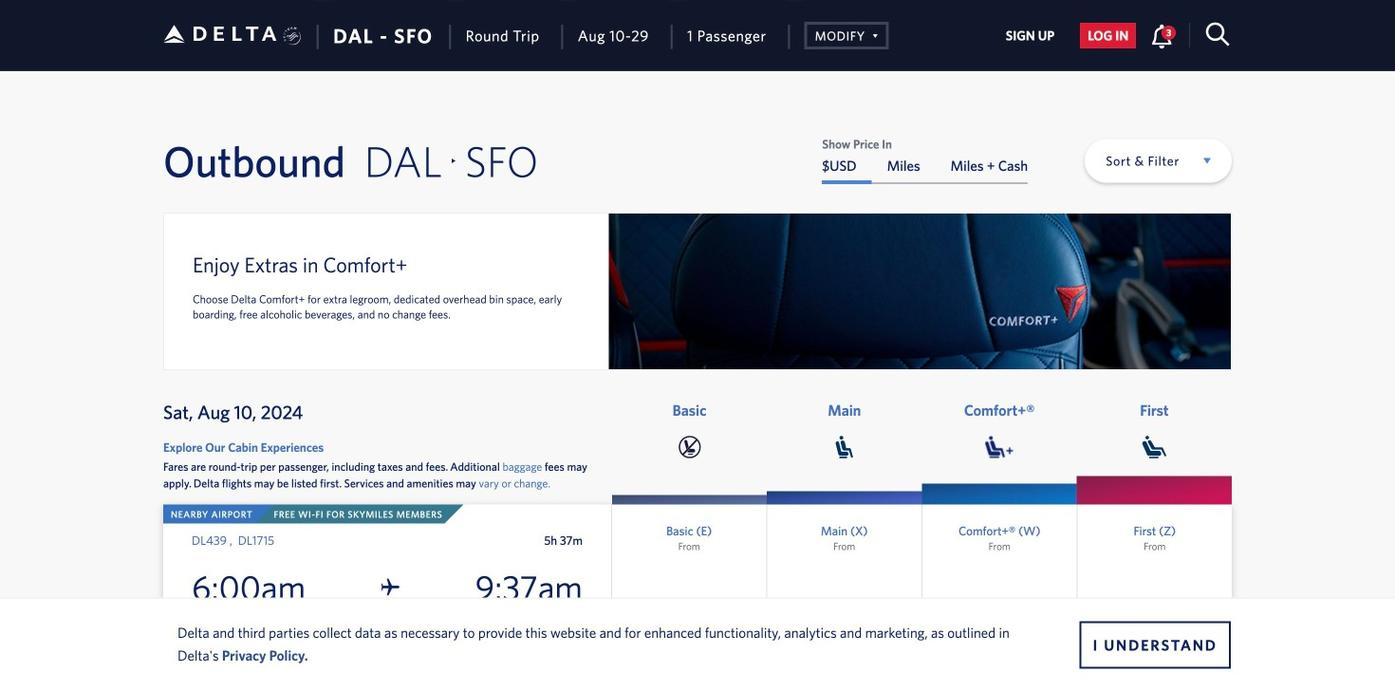Task type: locate. For each thing, give the bounding box(es) containing it.
comfort+&#174; image
[[985, 436, 1014, 458]]

show price in element
[[822, 138, 1028, 150]]

main content
[[822, 138, 1028, 184]]

skyteam image
[[283, 6, 301, 66]]

banner image image
[[609, 214, 1231, 369]]

advsearchtriangle image
[[865, 26, 878, 43]]

plane image
[[381, 578, 399, 597]]

delta air lines image
[[163, 4, 277, 63]]



Task type: vqa. For each thing, say whether or not it's contained in the screenshot.
checkbox
no



Task type: describe. For each thing, give the bounding box(es) containing it.
basic image
[[678, 436, 701, 458]]

main image
[[836, 436, 853, 458]]

first image
[[1143, 436, 1167, 458]]



